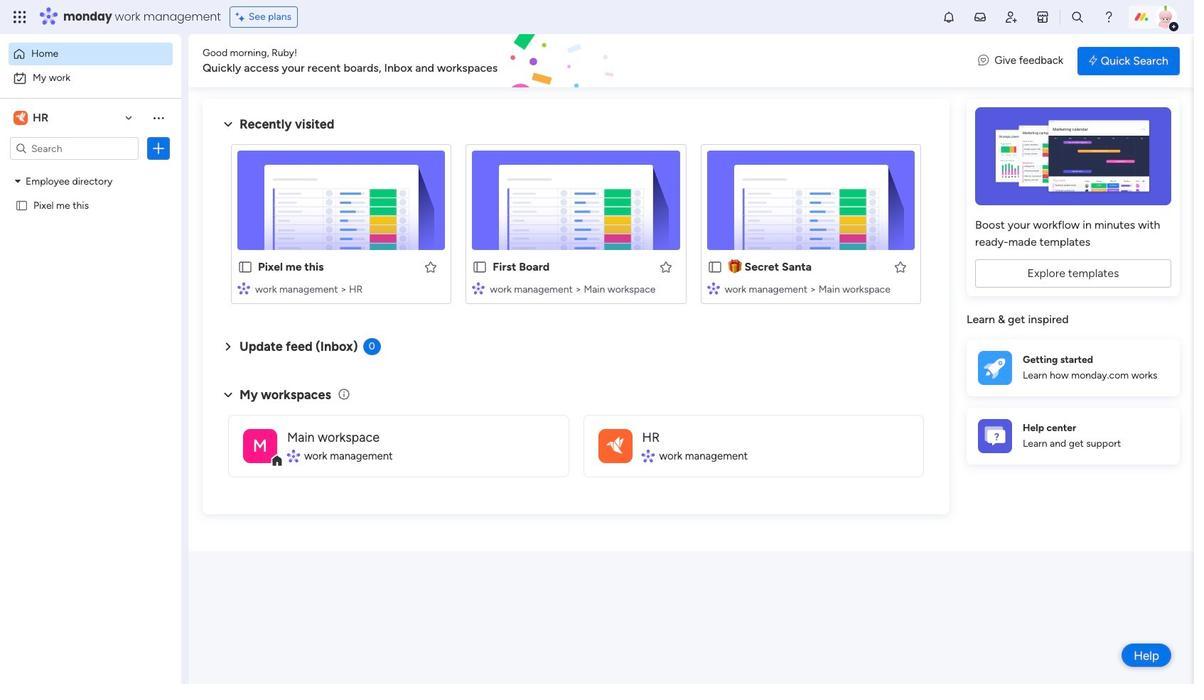 Task type: describe. For each thing, give the bounding box(es) containing it.
1 add to favorites image from the left
[[424, 260, 438, 274]]

public board image for 1st add to favorites image from right
[[707, 260, 723, 275]]

see plans image
[[236, 9, 249, 25]]

0 vertical spatial option
[[9, 43, 173, 65]]

close my workspaces image
[[220, 387, 237, 404]]

public board image for third add to favorites image from the right
[[238, 260, 253, 275]]

2 horizontal spatial workspace image
[[598, 429, 633, 463]]

workspace selection element
[[14, 110, 51, 127]]

select product image
[[13, 10, 27, 24]]

caret down image
[[15, 176, 21, 186]]

Search in workspace field
[[30, 140, 119, 157]]

v2 bolt switch image
[[1090, 53, 1098, 69]]

templates image image
[[980, 107, 1168, 206]]

2 vertical spatial option
[[0, 168, 181, 171]]

workspace image inside 'element'
[[16, 110, 26, 126]]

component image
[[643, 450, 655, 463]]

1 vertical spatial option
[[9, 67, 173, 90]]

notifications image
[[942, 10, 956, 24]]

1 horizontal spatial workspace image
[[243, 429, 277, 463]]

help image
[[1102, 10, 1116, 24]]

workspace image inside 'element'
[[14, 110, 28, 126]]

update feed image
[[974, 10, 988, 24]]

public board image
[[472, 260, 488, 275]]

1 horizontal spatial workspace image
[[607, 433, 624, 459]]



Task type: locate. For each thing, give the bounding box(es) containing it.
option
[[9, 43, 173, 65], [9, 67, 173, 90], [0, 168, 181, 171]]

public board image
[[15, 198, 28, 212], [238, 260, 253, 275], [707, 260, 723, 275]]

1 horizontal spatial add to favorites image
[[659, 260, 673, 274]]

list box
[[0, 166, 181, 409]]

close recently visited image
[[220, 116, 237, 133]]

0 horizontal spatial workspace image
[[16, 110, 26, 126]]

search everything image
[[1071, 10, 1085, 24]]

add to favorites image
[[424, 260, 438, 274], [659, 260, 673, 274], [894, 260, 908, 274]]

0 vertical spatial workspace image
[[16, 110, 26, 126]]

workspace image
[[16, 110, 26, 126], [607, 433, 624, 459]]

3 add to favorites image from the left
[[894, 260, 908, 274]]

2 horizontal spatial public board image
[[707, 260, 723, 275]]

workspace options image
[[151, 111, 166, 125]]

component image
[[707, 282, 720, 295]]

1 vertical spatial workspace image
[[607, 433, 624, 459]]

options image
[[151, 142, 166, 156]]

1 horizontal spatial public board image
[[238, 260, 253, 275]]

quick search results list box
[[220, 133, 933, 321]]

workspace image up caret down icon
[[16, 110, 26, 126]]

getting started element
[[967, 340, 1180, 396]]

workspace image left component image on the right bottom of the page
[[607, 433, 624, 459]]

0 element
[[363, 338, 381, 356]]

2 add to favorites image from the left
[[659, 260, 673, 274]]

monday marketplace image
[[1036, 10, 1050, 24]]

0 horizontal spatial workspace image
[[14, 110, 28, 126]]

v2 user feedback image
[[979, 53, 989, 69]]

ruby anderson image
[[1155, 6, 1178, 28]]

help center element
[[967, 408, 1180, 465]]

2 horizontal spatial add to favorites image
[[894, 260, 908, 274]]

invite members image
[[1005, 10, 1019, 24]]

0 horizontal spatial add to favorites image
[[424, 260, 438, 274]]

open update feed (inbox) image
[[220, 338, 237, 356]]

0 horizontal spatial public board image
[[15, 198, 28, 212]]

workspace image
[[14, 110, 28, 126], [243, 429, 277, 463], [598, 429, 633, 463]]



Task type: vqa. For each thing, say whether or not it's contained in the screenshot.
Help icon
yes



